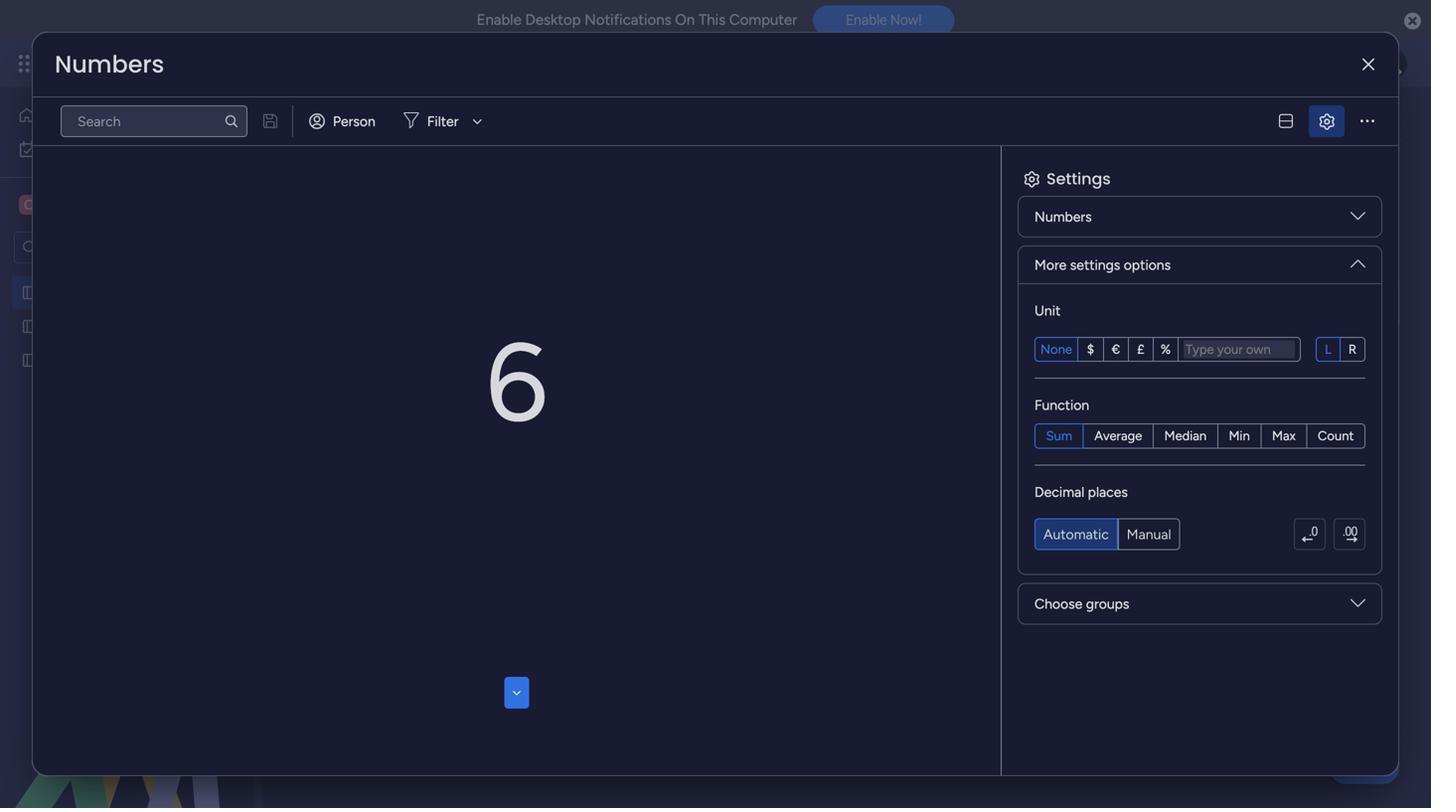 Task type: vqa. For each thing, say whether or not it's contained in the screenshot.
L
yes



Task type: describe. For each thing, give the bounding box(es) containing it.
workspace image
[[19, 194, 39, 216]]

Numbers field
[[50, 48, 169, 81]]

count
[[1319, 428, 1355, 444]]

asset
[[387, 104, 449, 138]]

home option
[[12, 99, 242, 131]]

enable for enable now!
[[846, 12, 887, 28]]

function
[[1035, 397, 1090, 414]]

settings
[[1071, 257, 1121, 273]]

$
[[1088, 341, 1095, 357]]

enable now!
[[846, 12, 922, 28]]

this
[[699, 11, 726, 29]]

help button
[[1331, 752, 1400, 785]]

places
[[1088, 484, 1128, 501]]

invite / 1
[[1301, 111, 1353, 128]]

€
[[1112, 341, 1121, 357]]

more dots image
[[1361, 114, 1375, 129]]

dapulse close image
[[1405, 11, 1422, 32]]

choose groups
[[1035, 596, 1130, 613]]

desktop
[[526, 11, 581, 29]]

work for my
[[68, 141, 99, 158]]

dapulse dropdown down arrow image for choose groups
[[1351, 596, 1366, 618]]

group containing automatic
[[1035, 519, 1181, 550]]

median
[[1165, 428, 1207, 444]]

£
[[1138, 341, 1145, 357]]

person button
[[301, 105, 388, 137]]

lottie animation element
[[0, 608, 254, 808]]

groups
[[1087, 596, 1130, 613]]

enable desktop notifications on this computer
[[477, 11, 798, 29]]

1 vertical spatial numbers
[[1035, 208, 1092, 225]]

computer
[[730, 11, 798, 29]]

enable for enable desktop notifications on this computer
[[477, 11, 522, 29]]

l
[[1326, 341, 1332, 357]]

min
[[1229, 428, 1251, 444]]

manual
[[1127, 526, 1172, 543]]

0 vertical spatial numbers
[[55, 48, 164, 81]]

home
[[44, 107, 82, 124]]

angle down image
[[513, 686, 522, 700]]

Type your own field
[[1184, 341, 1296, 358]]

Digital asset management (DAM) field
[[302, 104, 699, 138]]

%
[[1161, 341, 1171, 357]]

unit
[[1035, 302, 1061, 319]]

john smith image
[[1376, 48, 1408, 80]]

arrow down image
[[466, 109, 490, 133]]

dapulse x slim image
[[1363, 57, 1375, 72]]

person
[[333, 113, 376, 130]]

manual button
[[1118, 519, 1181, 550]]

(dam)
[[623, 104, 699, 138]]

management for work
[[201, 52, 309, 75]]

filter button
[[396, 105, 490, 137]]

v2 split view image
[[1280, 114, 1294, 129]]

options
[[1124, 257, 1171, 273]]

filter
[[427, 113, 459, 130]]



Task type: locate. For each thing, give the bounding box(es) containing it.
max
[[1273, 428, 1296, 444]]

2 public board image from the top
[[21, 317, 40, 336]]

None search field
[[61, 105, 248, 137]]

public board image
[[21, 283, 40, 302], [21, 317, 40, 336]]

1 enable from the left
[[477, 11, 522, 29]]

none
[[1041, 342, 1073, 357]]

group
[[1035, 519, 1181, 550]]

management for asset
[[455, 104, 617, 138]]

decimal places
[[1035, 484, 1128, 501]]

0 horizontal spatial work
[[68, 141, 99, 158]]

select product image
[[18, 54, 38, 74]]

numbers
[[55, 48, 164, 81], [1035, 208, 1092, 225]]

public board image
[[21, 351, 40, 370]]

1 dapulse dropdown down arrow image from the top
[[1351, 249, 1366, 271]]

work right monday
[[161, 52, 196, 75]]

work inside option
[[68, 141, 99, 158]]

list box
[[0, 272, 254, 646]]

monday work management
[[88, 52, 309, 75]]

more
[[1035, 257, 1067, 273]]

r
[[1349, 341, 1357, 357]]

on
[[675, 11, 695, 29]]

work
[[161, 52, 196, 75], [68, 141, 99, 158]]

6
[[486, 317, 548, 448]]

digital asset management (dam)
[[307, 104, 699, 138]]

c button
[[14, 188, 194, 222]]

0 horizontal spatial management
[[201, 52, 309, 75]]

my work link
[[12, 133, 242, 165]]

choose
[[1035, 596, 1083, 613]]

management inside field
[[455, 104, 617, 138]]

work right my
[[68, 141, 99, 158]]

sum
[[1047, 428, 1073, 444]]

dapulse dropdown down arrow image
[[1351, 249, 1366, 271], [1351, 596, 1366, 618]]

my
[[46, 141, 65, 158]]

1 vertical spatial work
[[68, 141, 99, 158]]

1 horizontal spatial work
[[161, 52, 196, 75]]

numbers up home link
[[55, 48, 164, 81]]

0 vertical spatial management
[[201, 52, 309, 75]]

average
[[1095, 428, 1143, 444]]

notifications
[[585, 11, 672, 29]]

enable inside enable now! button
[[846, 12, 887, 28]]

work for monday
[[161, 52, 196, 75]]

invite / 1 button
[[1264, 103, 1362, 135]]

option
[[0, 275, 254, 279]]

1 vertical spatial dapulse dropdown down arrow image
[[1351, 596, 1366, 618]]

Filter dashboard by text search field
[[61, 105, 248, 137]]

0 horizontal spatial numbers
[[55, 48, 164, 81]]

1
[[1348, 111, 1353, 128]]

lottie animation image
[[0, 608, 254, 808]]

dapulse dropdown down arrow image
[[1351, 209, 1366, 231]]

/
[[1339, 111, 1344, 128]]

my work option
[[12, 133, 242, 165]]

enable left desktop
[[477, 11, 522, 29]]

digital
[[307, 104, 381, 138]]

invite
[[1301, 111, 1335, 128]]

1 horizontal spatial numbers
[[1035, 208, 1092, 225]]

c
[[24, 196, 34, 213]]

2 dapulse dropdown down arrow image from the top
[[1351, 596, 1366, 618]]

help
[[1347, 758, 1383, 778]]

search image
[[224, 113, 240, 129]]

0 vertical spatial work
[[161, 52, 196, 75]]

now!
[[891, 12, 922, 28]]

2 enable from the left
[[846, 12, 887, 28]]

1 vertical spatial management
[[455, 104, 617, 138]]

settings
[[1047, 168, 1111, 190]]

more settings options
[[1035, 257, 1171, 273]]

dapulse dropdown down arrow image for more settings options
[[1351, 249, 1366, 271]]

decimal
[[1035, 484, 1085, 501]]

enable now! button
[[814, 5, 955, 35]]

0 vertical spatial dapulse dropdown down arrow image
[[1351, 249, 1366, 271]]

automatic button
[[1035, 519, 1118, 550]]

enable
[[477, 11, 522, 29], [846, 12, 887, 28]]

0 vertical spatial public board image
[[21, 283, 40, 302]]

1 horizontal spatial management
[[455, 104, 617, 138]]

1 vertical spatial public board image
[[21, 317, 40, 336]]

automatic
[[1044, 526, 1109, 543]]

my work
[[46, 141, 99, 158]]

numbers down 'settings'
[[1035, 208, 1092, 225]]

home link
[[12, 99, 242, 131]]

enable left now!
[[846, 12, 887, 28]]

management
[[201, 52, 309, 75], [455, 104, 617, 138]]

1 public board image from the top
[[21, 283, 40, 302]]

monday
[[88, 52, 157, 75]]

1 horizontal spatial enable
[[846, 12, 887, 28]]

0 horizontal spatial enable
[[477, 11, 522, 29]]



